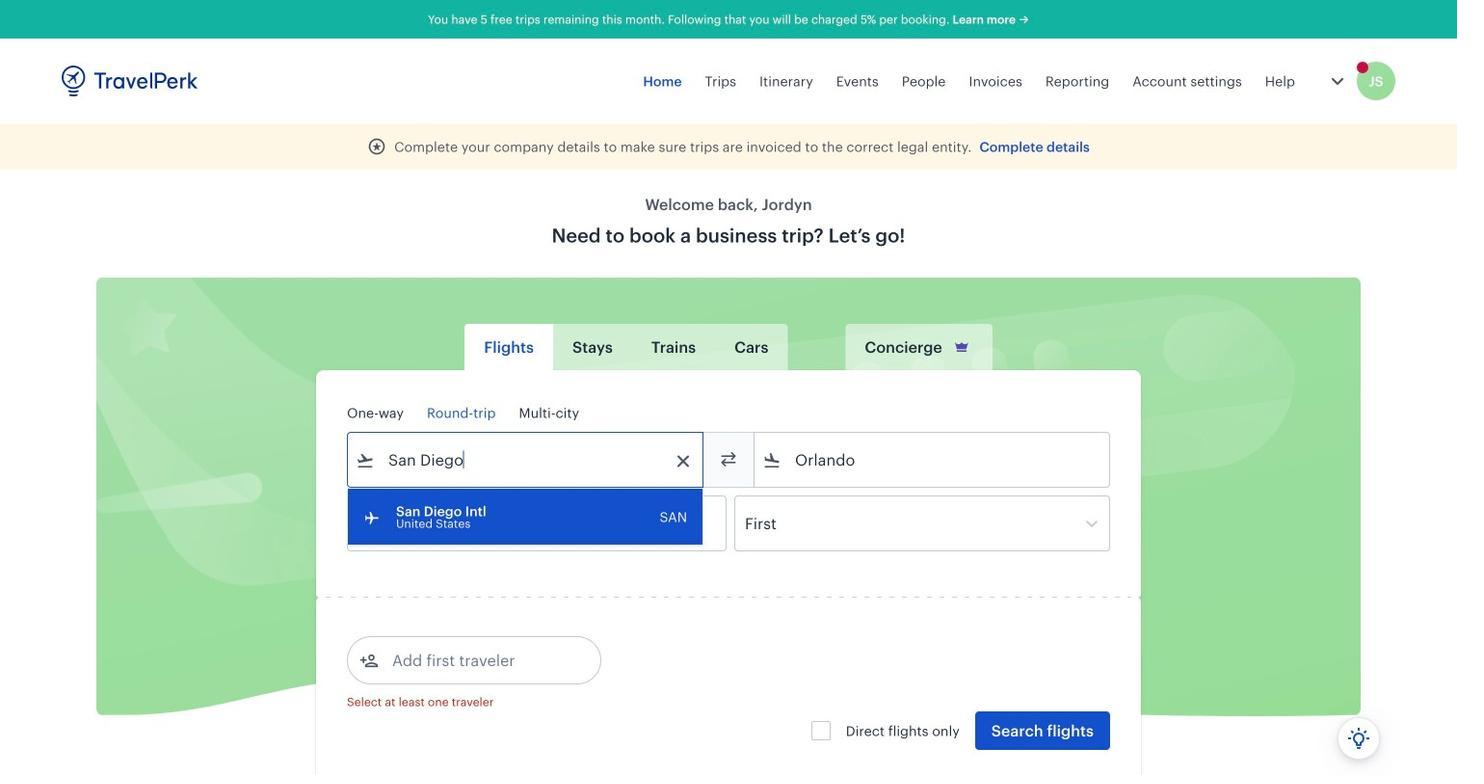 Task type: describe. For each thing, give the bounding box(es) containing it.
Add first traveler search field
[[379, 645, 579, 676]]

To search field
[[782, 444, 1085, 475]]



Task type: locate. For each thing, give the bounding box(es) containing it.
Return text field
[[490, 497, 590, 551]]

Depart text field
[[375, 497, 475, 551]]

From search field
[[375, 444, 678, 475]]



